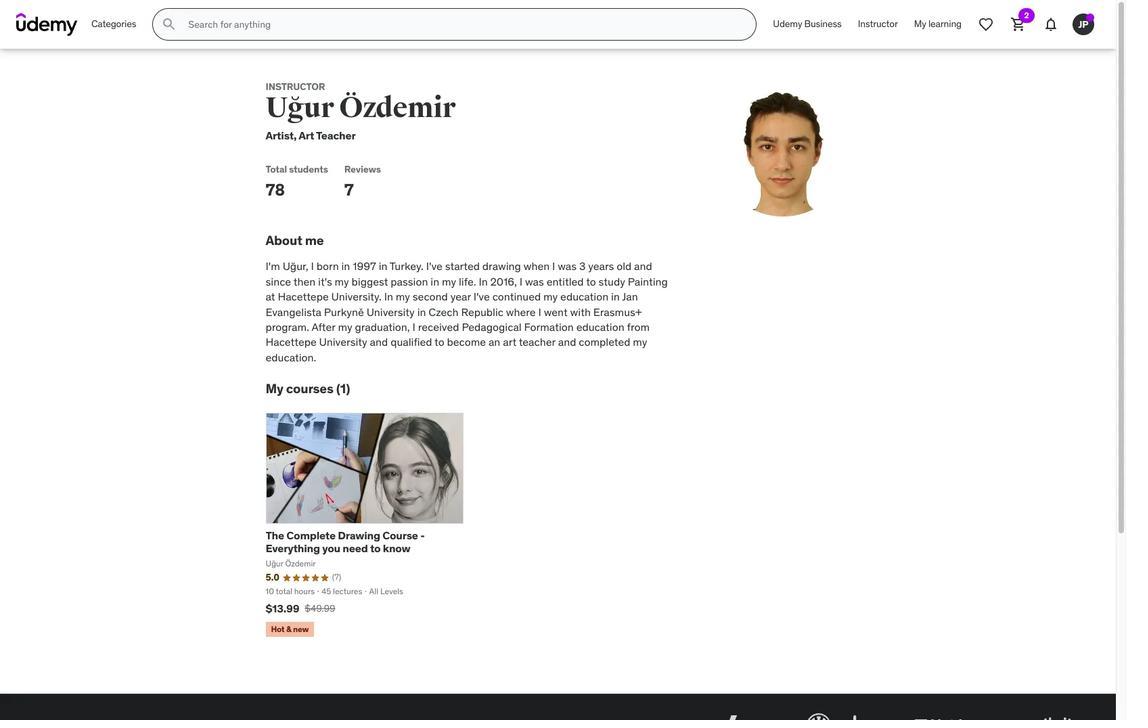 Task type: vqa. For each thing, say whether or not it's contained in the screenshot.
the All
yes



Task type: describe. For each thing, give the bounding box(es) containing it.
7
[[344, 179, 354, 200]]

0 vertical spatial to
[[586, 275, 596, 288]]

i left born
[[311, 259, 314, 273]]

graduation,
[[355, 320, 410, 334]]

$49.99
[[305, 602, 335, 614]]

about me
[[266, 232, 324, 248]]

need
[[343, 542, 368, 555]]

the complete drawing course - everything you need to know link
[[266, 529, 425, 555]]

hot
[[271, 624, 285, 634]]

the
[[266, 529, 284, 542]]

udemy
[[773, 18, 802, 30]]

1 horizontal spatial to
[[434, 335, 444, 349]]

my for my learning
[[914, 18, 926, 30]]

2 link
[[1002, 8, 1035, 41]]

özdemir inside instructor uğur özdemir artist, art teacher
[[339, 91, 456, 125]]

1 vertical spatial hacettepe
[[266, 335, 317, 349]]

all
[[369, 586, 378, 596]]

my learning link
[[906, 8, 970, 41]]

netapp image
[[912, 711, 989, 720]]

turkey.
[[390, 259, 424, 273]]

complete
[[286, 529, 336, 542]]

an
[[489, 335, 500, 349]]

then
[[294, 275, 316, 288]]

life.
[[459, 275, 476, 288]]

become
[[447, 335, 486, 349]]

republic
[[461, 305, 504, 318]]

Search for anything text field
[[186, 13, 740, 36]]

levels
[[380, 586, 403, 596]]

reviews
[[344, 163, 381, 175]]

erasmus+
[[593, 305, 642, 318]]

instructor for instructor
[[858, 18, 898, 30]]

courses
[[286, 380, 333, 397]]

the complete drawing course - everything you need to know uğur özdemir
[[266, 529, 425, 568]]

you
[[322, 542, 340, 555]]

reviews 7
[[344, 163, 381, 200]]

instructor for instructor uğur özdemir artist, art teacher
[[266, 81, 325, 93]]

lectures
[[333, 586, 362, 596]]

(7)
[[332, 572, 341, 582]]

jan
[[622, 290, 638, 303]]

1997
[[353, 259, 376, 273]]

uğur inside the complete drawing course - everything you need to know uğur özdemir
[[266, 558, 283, 568]]

qualified
[[391, 335, 432, 349]]

45
[[322, 586, 331, 596]]

1 horizontal spatial and
[[558, 335, 576, 349]]

instructor uğur özdemir artist, art teacher
[[266, 81, 456, 142]]

study
[[599, 275, 625, 288]]

know
[[383, 542, 411, 555]]

went
[[544, 305, 568, 318]]

1 vertical spatial university
[[319, 335, 367, 349]]

where
[[506, 305, 536, 318]]

$13.99
[[266, 602, 299, 615]]

i'm uğur, i born in 1997 in turkey. i've started drawing when i was 3 years old and since then it's my biggest passion in my life. in 2016, i was entitled to study painting at hacettepe university. in my second year i've continued my education in jan evangelista purkyně university in czech republic where i went with erasmus+ program. after my graduation, i received pedagogical formation education from hacettepe university and qualified to become an art teacher and completed my education.
[[266, 259, 668, 364]]

uğur,
[[283, 259, 308, 273]]

i left went on the top of page
[[538, 305, 541, 318]]

2 horizontal spatial and
[[634, 259, 652, 273]]

i up qualified
[[412, 320, 415, 334]]

7 reviews element
[[332, 572, 341, 583]]

uğur özdemir image
[[715, 81, 850, 217]]

everything
[[266, 542, 320, 555]]

biggest
[[352, 275, 388, 288]]

udemy business
[[773, 18, 842, 30]]

program.
[[266, 320, 309, 334]]

notifications image
[[1043, 16, 1059, 32]]

business
[[804, 18, 842, 30]]

second
[[413, 290, 448, 303]]

me
[[305, 232, 324, 248]]

udemy image
[[16, 13, 78, 36]]

artist,
[[266, 128, 297, 142]]

0 vertical spatial university
[[367, 305, 415, 318]]

my for my courses (1)
[[266, 380, 283, 397]]

course
[[382, 529, 418, 542]]

started
[[445, 259, 480, 273]]

submit search image
[[161, 16, 178, 32]]

volkswagen image
[[804, 711, 834, 720]]

passion
[[391, 275, 428, 288]]

born
[[317, 259, 339, 273]]

you have alerts image
[[1086, 14, 1094, 22]]

my down purkyně
[[338, 320, 352, 334]]

teacher
[[316, 128, 356, 142]]

all levels
[[369, 586, 403, 596]]

year
[[451, 290, 471, 303]]

wishlist image
[[978, 16, 994, 32]]

$13.99 $49.99
[[266, 602, 335, 615]]

after
[[312, 320, 335, 334]]

my down passion
[[396, 290, 410, 303]]

received
[[418, 320, 459, 334]]

continued
[[492, 290, 541, 303]]

i right when
[[552, 259, 555, 273]]

with
[[570, 305, 591, 318]]

at
[[266, 290, 275, 303]]

total students 78
[[266, 163, 328, 200]]

my learning
[[914, 18, 962, 30]]

in right 1997
[[379, 259, 387, 273]]



Task type: locate. For each thing, give the bounding box(es) containing it.
education up with
[[560, 290, 609, 303]]

since
[[266, 275, 291, 288]]

instructor up the art
[[266, 81, 325, 93]]

0 vertical spatial in
[[479, 275, 488, 288]]

i up continued
[[520, 275, 523, 288]]

0 horizontal spatial in
[[384, 290, 393, 303]]

old
[[617, 259, 632, 273]]

my down from
[[633, 335, 647, 349]]

hot & new
[[271, 624, 309, 634]]

about
[[266, 232, 302, 248]]

1 vertical spatial to
[[434, 335, 444, 349]]

1 horizontal spatial instructor
[[858, 18, 898, 30]]

in down second
[[417, 305, 426, 318]]

my courses (1)
[[266, 380, 350, 397]]

formation
[[524, 320, 574, 334]]

hours
[[294, 586, 315, 596]]

and down graduation,
[[370, 335, 388, 349]]

udemy business link
[[765, 8, 850, 41]]

university up graduation,
[[367, 305, 415, 318]]

45 lectures
[[322, 586, 362, 596]]

learning
[[928, 18, 962, 30]]

it's
[[318, 275, 332, 288]]

hacettepe
[[278, 290, 329, 303], [266, 335, 317, 349]]

my inside my learning link
[[914, 18, 926, 30]]

in left jan
[[611, 290, 620, 303]]

czech
[[429, 305, 459, 318]]

education up the completed
[[576, 320, 624, 334]]

in
[[341, 259, 350, 273], [379, 259, 387, 273], [431, 275, 439, 288], [611, 290, 620, 303], [417, 305, 426, 318]]

university.
[[331, 290, 382, 303]]

2 uğur from the top
[[266, 558, 283, 568]]

new
[[293, 624, 309, 634]]

jp
[[1078, 18, 1089, 30]]

and down formation
[[558, 335, 576, 349]]

(1)
[[336, 380, 350, 397]]

education.
[[266, 350, 316, 364]]

pedagogical
[[462, 320, 522, 334]]

education
[[560, 290, 609, 303], [576, 320, 624, 334]]

10 total hours
[[266, 586, 315, 596]]

to down received
[[434, 335, 444, 349]]

0 vertical spatial hacettepe
[[278, 290, 329, 303]]

from
[[627, 320, 650, 334]]

0 horizontal spatial i've
[[426, 259, 443, 273]]

özdemir inside the complete drawing course - everything you need to know uğur özdemir
[[285, 558, 316, 568]]

1 vertical spatial my
[[266, 380, 283, 397]]

uğur up '5.0'
[[266, 558, 283, 568]]

in down "biggest"
[[384, 290, 393, 303]]

2016,
[[490, 275, 517, 288]]

my
[[335, 275, 349, 288], [442, 275, 456, 288], [396, 290, 410, 303], [544, 290, 558, 303], [338, 320, 352, 334], [633, 335, 647, 349]]

and up painting
[[634, 259, 652, 273]]

to down the 'years'
[[586, 275, 596, 288]]

box image
[[850, 711, 895, 720]]

0 vertical spatial was
[[558, 259, 577, 273]]

özdemir
[[339, 91, 456, 125], [285, 558, 316, 568]]

in right born
[[341, 259, 350, 273]]

in
[[479, 275, 488, 288], [384, 290, 393, 303]]

my up went on the top of page
[[544, 290, 558, 303]]

entitled
[[547, 275, 584, 288]]

i've up republic
[[473, 290, 490, 303]]

to inside the complete drawing course - everything you need to know uğur özdemir
[[370, 542, 381, 555]]

0 horizontal spatial my
[[266, 380, 283, 397]]

0 vertical spatial my
[[914, 18, 926, 30]]

instructor link
[[850, 8, 906, 41]]

0 horizontal spatial was
[[525, 275, 544, 288]]

my left life.
[[442, 275, 456, 288]]

in right life.
[[479, 275, 488, 288]]

0 vertical spatial uğur
[[266, 91, 334, 125]]

in up second
[[431, 275, 439, 288]]

to right 'need'
[[370, 542, 381, 555]]

to
[[586, 275, 596, 288], [434, 335, 444, 349], [370, 542, 381, 555]]

instructor
[[858, 18, 898, 30], [266, 81, 325, 93]]

1 vertical spatial uğur
[[266, 558, 283, 568]]

&
[[286, 624, 291, 634]]

78
[[266, 179, 285, 200]]

my right it's
[[335, 275, 349, 288]]

teacher
[[519, 335, 556, 349]]

1 vertical spatial was
[[525, 275, 544, 288]]

1 vertical spatial instructor
[[266, 81, 325, 93]]

art
[[299, 128, 314, 142]]

total
[[266, 163, 287, 175]]

eventbrite image
[[1006, 711, 1084, 720]]

1 horizontal spatial özdemir
[[339, 91, 456, 125]]

özdemir up teacher
[[339, 91, 456, 125]]

my
[[914, 18, 926, 30], [266, 380, 283, 397]]

2
[[1024, 10, 1029, 20]]

categories
[[91, 18, 136, 30]]

i've right turkey.
[[426, 259, 443, 273]]

evangelista
[[266, 305, 321, 318]]

my left learning
[[914, 18, 926, 30]]

university
[[367, 305, 415, 318], [319, 335, 367, 349]]

was
[[558, 259, 577, 273], [525, 275, 544, 288]]

when
[[524, 259, 550, 273]]

uğur inside instructor uğur özdemir artist, art teacher
[[266, 91, 334, 125]]

instructor right the business
[[858, 18, 898, 30]]

1 uğur from the top
[[266, 91, 334, 125]]

purkyně
[[324, 305, 364, 318]]

özdemir down everything
[[285, 558, 316, 568]]

my left courses
[[266, 380, 283, 397]]

0 horizontal spatial özdemir
[[285, 558, 316, 568]]

0 horizontal spatial and
[[370, 335, 388, 349]]

uğur
[[266, 91, 334, 125], [266, 558, 283, 568]]

1 vertical spatial education
[[576, 320, 624, 334]]

10
[[266, 586, 274, 596]]

1 horizontal spatial was
[[558, 259, 577, 273]]

1 horizontal spatial my
[[914, 18, 926, 30]]

2 vertical spatial to
[[370, 542, 381, 555]]

drawing
[[338, 529, 380, 542]]

5.0
[[266, 571, 279, 584]]

1 vertical spatial i've
[[473, 290, 490, 303]]

0 vertical spatial education
[[560, 290, 609, 303]]

drawing
[[482, 259, 521, 273]]

categories button
[[83, 8, 144, 41]]

1 vertical spatial in
[[384, 290, 393, 303]]

hacettepe up education.
[[266, 335, 317, 349]]

0 vertical spatial özdemir
[[339, 91, 456, 125]]

1 horizontal spatial in
[[479, 275, 488, 288]]

years
[[588, 259, 614, 273]]

i
[[311, 259, 314, 273], [552, 259, 555, 273], [520, 275, 523, 288], [538, 305, 541, 318], [412, 320, 415, 334]]

nasdaq image
[[710, 711, 788, 720]]

uğur up the art
[[266, 91, 334, 125]]

instructor inside instructor uğur özdemir artist, art teacher
[[266, 81, 325, 93]]

was down when
[[525, 275, 544, 288]]

shopping cart with 2 items image
[[1010, 16, 1027, 32]]

0 horizontal spatial to
[[370, 542, 381, 555]]

1 horizontal spatial i've
[[473, 290, 490, 303]]

hacettepe down then
[[278, 290, 329, 303]]

0 vertical spatial i've
[[426, 259, 443, 273]]

2 horizontal spatial to
[[586, 275, 596, 288]]

completed
[[579, 335, 630, 349]]

1 vertical spatial özdemir
[[285, 558, 316, 568]]

0 horizontal spatial instructor
[[266, 81, 325, 93]]

3
[[579, 259, 586, 273]]

university down after
[[319, 335, 367, 349]]

0 vertical spatial instructor
[[858, 18, 898, 30]]

and
[[634, 259, 652, 273], [370, 335, 388, 349], [558, 335, 576, 349]]

students
[[289, 163, 328, 175]]

was left 3
[[558, 259, 577, 273]]

jp link
[[1067, 8, 1100, 41]]

art
[[503, 335, 516, 349]]

-
[[420, 529, 425, 542]]



